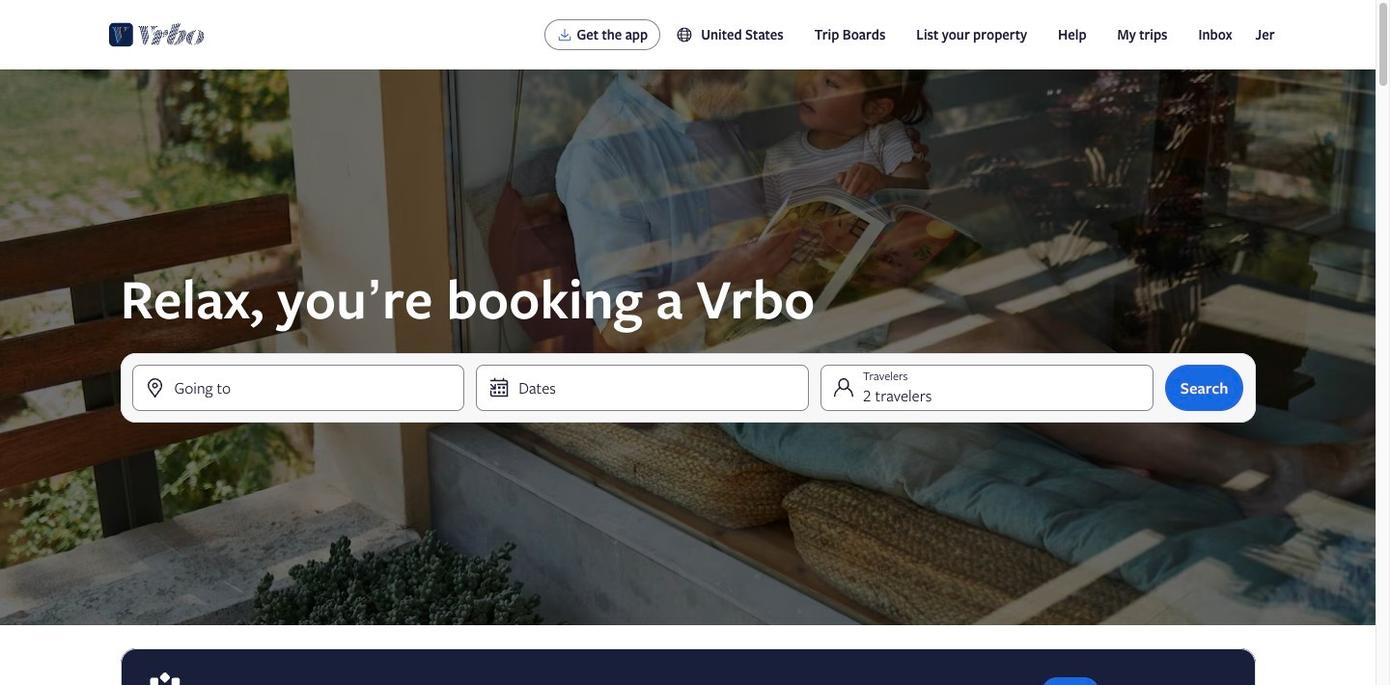Task type: locate. For each thing, give the bounding box(es) containing it.
main content
[[0, 70, 1376, 685]]

download the app button image
[[557, 27, 573, 42]]

small image
[[676, 26, 701, 43]]



Task type: describe. For each thing, give the bounding box(es) containing it.
vrbo logo image
[[109, 19, 204, 50]]

wizard region
[[0, 70, 1376, 626]]



Task type: vqa. For each thing, say whether or not it's contained in the screenshot.
'Vrbo Logo'
yes



